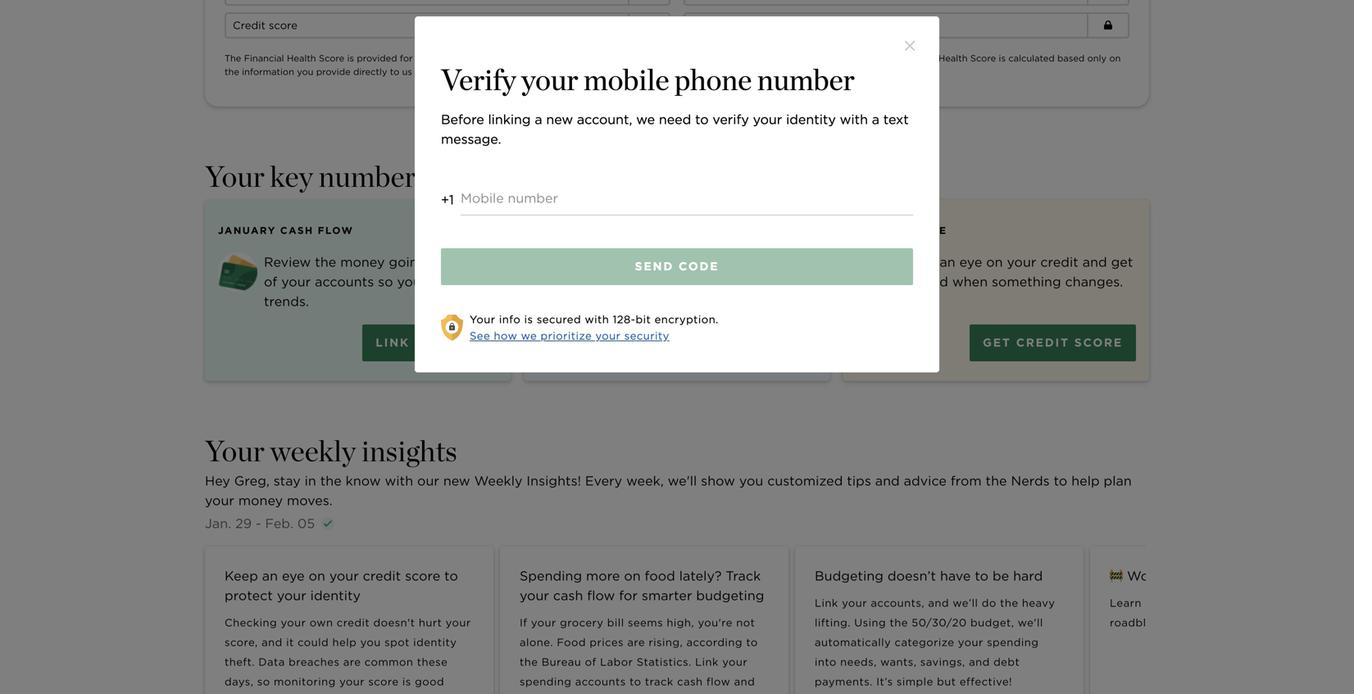 Task type: locate. For each thing, give the bounding box(es) containing it.
encryption.
[[655, 313, 719, 326]]

identity inside before linking a new account, we need to verify your identity with a text message.
[[786, 111, 836, 127]]

hard
[[1013, 568, 1043, 584]]

keep inside keep an eye on your credit score to protect your identity
[[225, 568, 258, 584]]

in
[[431, 254, 442, 270], [649, 274, 660, 290], [305, 473, 316, 489]]

1 horizontal spatial are
[[627, 636, 645, 649]]

based
[[1057, 53, 1085, 64]]

0 horizontal spatial credit
[[233, 19, 266, 32]]

of inside "if your grocery bill seems high, you're not alone. food prices are rising, according to the bureau of labor statistics. link your spending accounts to track cash flow"
[[585, 656, 597, 669]]

an up the protect on the left bottom of page
[[262, 568, 278, 584]]

common down doesn't
[[365, 656, 413, 669]]

financial right the advice.
[[896, 53, 936, 64]]

cash
[[280, 225, 314, 237]]

1 horizontal spatial provide
[[642, 53, 676, 64]]

1 vertical spatial an
[[262, 568, 278, 584]]

0 vertical spatial are
[[627, 636, 645, 649]]

spot down doesn't
[[385, 636, 410, 649]]

and inside your weekly insights hey greg, stay in the know with our new weekly insights! every week, we'll show you customized tips and advice from the nerds to help plan your money moves.
[[875, 473, 900, 489]]

to
[[390, 67, 399, 77], [695, 111, 709, 127], [1054, 473, 1068, 489], [444, 568, 458, 584], [975, 568, 989, 584], [1172, 597, 1184, 610], [746, 636, 758, 649], [630, 676, 641, 688]]

a right linking
[[535, 111, 542, 127]]

a left text
[[872, 111, 880, 127]]

reflection
[[523, 67, 565, 77]]

eye inside keep an eye on your credit score to protect your identity
[[282, 568, 305, 584]]

with left text
[[840, 111, 868, 127]]

2 horizontal spatial a
[[872, 111, 880, 127]]

an for alerted
[[940, 254, 956, 270]]

the right from
[[986, 473, 1007, 489]]

link inside link your accounts, and we'll do the heavy lifting. using the 50/30/20 budget, we'll automatically categorize your spending into needs, wants, savings, and debt payments. it's simple but effective!
[[815, 597, 838, 610]]

2 health from the left
[[939, 53, 968, 64]]

0 horizontal spatial we
[[521, 330, 537, 342]]

0 horizontal spatial provide
[[316, 67, 351, 77]]

our
[[417, 473, 439, 489]]

doesn't
[[888, 568, 936, 584]]

nerds
[[1011, 473, 1050, 489]]

get credit score
[[983, 336, 1123, 350]]

score up the alerted
[[906, 225, 947, 237]]

money inside your weekly insights hey greg, stay in the know with our new weekly insights! every week, we'll show you customized tips and advice from the nerds to help plan your money moves.
[[238, 493, 283, 509]]

new inside before linking a new account, we need to verify your identity with a text message.
[[546, 111, 573, 127]]

not down informational on the left of the page
[[444, 67, 460, 77]]

1 vertical spatial with
[[585, 313, 609, 326]]

1 what from the left
[[611, 254, 644, 270]]

have up we'll
[[940, 568, 971, 584]]

common
[[1294, 597, 1342, 610], [365, 656, 413, 669]]

could
[[298, 636, 329, 649]]

0 vertical spatial common
[[1294, 597, 1342, 610]]

when
[[952, 274, 988, 290]]

1 horizontal spatial link
[[695, 656, 719, 669]]

more
[[586, 568, 620, 584]]

with inside before linking a new account, we need to verify your identity with a text message.
[[840, 111, 868, 127]]

on inside the financial health score is provided for informational purposes only. nerdwallet does not provide individual or personalized financial advice. your financial health score is calculated based only on the information you provide directly to us and is not necessarily a reflection of your creditworthiness or eligibility for certain financial products.
[[1109, 53, 1121, 64]]

0 vertical spatial credit score
[[233, 19, 298, 32]]

you inside the financial health score is provided for informational purposes only. nerdwallet does not provide individual or personalized financial advice. your financial health score is calculated based only on the information you provide directly to us and is not necessarily a reflection of your creditworthiness or eligibility for certain financial products.
[[297, 67, 314, 77]]

we'll left show
[[668, 473, 697, 489]]

and right tips
[[875, 473, 900, 489]]

every
[[585, 473, 622, 489]]

in inside see what you have and what you owe — all in one place.
[[649, 274, 660, 290]]

1 vertical spatial credit
[[856, 225, 902, 237]]

0 horizontal spatial accounts
[[315, 274, 374, 290]]

and up place.
[[711, 254, 735, 270]]

1 vertical spatial new
[[443, 473, 470, 489]]

in up can on the top of the page
[[431, 254, 442, 270]]

january
[[218, 225, 276, 237]]

we'll inside your weekly insights hey greg, stay in the know with our new weekly insights! every week, we'll show you customized tips and advice from the nerds to help plan your money moves.
[[668, 473, 697, 489]]

a down purposes
[[515, 67, 520, 77]]

0 horizontal spatial common
[[365, 656, 413, 669]]

you inside checking your own credit doesn't hurt your score, and it could help you spot identity theft. data breaches are common these days, so monitoring your score is g
[[360, 636, 381, 649]]

0 horizontal spatial money
[[238, 493, 283, 509]]

are
[[627, 636, 645, 649], [343, 656, 361, 669]]

1 horizontal spatial help
[[1072, 473, 1100, 489]]

financial up products.
[[798, 53, 835, 64]]

0 vertical spatial of
[[568, 67, 577, 77]]

eye up when
[[960, 254, 982, 270]]

credit
[[1041, 254, 1079, 270], [1016, 336, 1070, 350], [363, 568, 401, 584], [337, 617, 370, 629]]

on up when
[[986, 254, 1003, 270]]

1 vertical spatial keep
[[225, 568, 258, 584]]

0 horizontal spatial we'll
[[668, 473, 697, 489]]

0 vertical spatial spending
[[987, 636, 1039, 649]]

spot inside review the money going in and out of  your accounts so you can spot trends.
[[453, 274, 482, 290]]

your inside keep an eye on your credit and get alerted when something changes.
[[1007, 254, 1037, 270]]

flow down according
[[707, 676, 731, 688]]

1 horizontal spatial we'll
[[1018, 617, 1043, 629]]

health up information
[[287, 53, 316, 64]]

identity up these
[[413, 636, 457, 649]]

your inside your weekly insights hey greg, stay in the know with our new weekly insights! every week, we'll show you customized tips and advice from the nerds to help plan your money moves.
[[205, 433, 265, 469]]

1 vertical spatial flow
[[707, 676, 731, 688]]

link for link your accounts, and we'll do the heavy lifting. using the 50/30/20 budget, we'll automatically categorize your spending into needs, wants, savings, and debt payments. it's simple but effective!
[[815, 597, 838, 610]]

phone
[[675, 62, 752, 97]]

with
[[840, 111, 868, 127], [585, 313, 609, 326], [385, 473, 413, 489]]

help left plan
[[1072, 473, 1100, 489]]

0 vertical spatial we
[[636, 111, 655, 127]]

your down according
[[722, 656, 748, 669]]

and
[[415, 67, 432, 77], [446, 254, 471, 270], [711, 254, 735, 270], [1083, 254, 1107, 270], [875, 473, 900, 489], [928, 597, 949, 610], [262, 636, 283, 649], [969, 656, 990, 669]]

flow
[[318, 225, 354, 237]]

does
[[599, 53, 621, 64]]

eye down the 05
[[282, 568, 305, 584]]

directly
[[353, 67, 387, 77]]

0 horizontal spatial how
[[494, 330, 517, 342]]

0 vertical spatial see
[[583, 254, 607, 270]]

1 horizontal spatial what
[[739, 254, 772, 270]]

0 horizontal spatial help
[[332, 636, 357, 649]]

your up the hey
[[205, 433, 265, 469]]

2 horizontal spatial identity
[[786, 111, 836, 127]]

0 horizontal spatial flow
[[587, 588, 615, 604]]

verify
[[441, 62, 516, 97]]

have up one
[[676, 254, 707, 270]]

1 vertical spatial accounts
[[575, 676, 626, 688]]

1 vertical spatial so
[[257, 676, 270, 688]]

only.
[[523, 53, 543, 64]]

0 horizontal spatial identity
[[310, 588, 361, 604]]

financial right the certain
[[786, 67, 824, 77]]

credit inside checking your own credit doesn't hurt your score, and it could help you spot identity theft. data breaches are common these days, so monitoring your score is g
[[337, 617, 370, 629]]

help inside your weekly insights hey greg, stay in the know with our new weekly insights! every week, we'll show you customized tips and advice from the nerds to help plan your money moves.
[[1072, 473, 1100, 489]]

2 vertical spatial with
[[385, 473, 413, 489]]

of
[[568, 67, 577, 77], [264, 274, 277, 290], [585, 656, 597, 669]]

1 horizontal spatial so
[[378, 274, 393, 290]]

cash inside "if your grocery bill seems high, you're not alone. food prices are rising, according to the bureau of labor statistics. link your spending accounts to track cash flow"
[[677, 676, 703, 688]]

0 horizontal spatial eye
[[282, 568, 305, 584]]

or down individual
[[681, 67, 690, 77]]

credit inside keep an eye on your credit score to protect your identity
[[363, 568, 401, 584]]

a
[[515, 67, 520, 77], [535, 111, 542, 127], [872, 111, 880, 127]]

for up bill
[[619, 588, 638, 604]]

for inside spending more on food lately? track your cash flow for smarter budgeting
[[619, 588, 638, 604]]

we left need
[[636, 111, 655, 127]]

the right 'do'
[[1000, 597, 1019, 610]]

see inside see what you have and what you owe — all in one place.
[[583, 254, 607, 270]]

score left provided
[[319, 53, 344, 64]]

0 horizontal spatial health
[[287, 53, 316, 64]]

0 horizontal spatial spending
[[520, 676, 572, 688]]

2 horizontal spatial with
[[840, 111, 868, 127]]

so inside checking your own credit doesn't hurt your score, and it could help you spot identity theft. data breaches are common these days, so monitoring your score is g
[[257, 676, 270, 688]]

2 vertical spatial for
[[619, 588, 638, 604]]

flow inside spending more on food lately? track your cash flow for smarter budgeting
[[587, 588, 615, 604]]

the down alone.
[[520, 656, 538, 669]]

cash
[[553, 588, 583, 604], [677, 676, 703, 688]]

🚧 working on your credit?
[[1110, 568, 1286, 584]]

of inside the financial health score is provided for informational purposes only. nerdwallet does not provide individual or personalized financial advice. your financial health score is calculated based only on the information you provide directly to us and is not necessarily a reflection of your creditworthiness or eligibility for certain financial products.
[[568, 67, 577, 77]]

so down data
[[257, 676, 270, 688]]

credit right the own
[[337, 617, 370, 629]]

and inside see what you have and what you owe — all in one place.
[[711, 254, 735, 270]]

help down the own
[[332, 636, 357, 649]]

is right info
[[524, 313, 533, 326]]

on right only on the right of the page
[[1109, 53, 1121, 64]]

and up 50/30/20
[[928, 597, 949, 610]]

provided
[[357, 53, 397, 64]]

of down prices
[[585, 656, 597, 669]]

score inside keep an eye on your credit score to protect your identity
[[405, 568, 440, 584]]

1 horizontal spatial flow
[[707, 676, 731, 688]]

and inside review the money going in and out of  your accounts so you can spot trends.
[[446, 254, 471, 270]]

budgeting
[[696, 588, 764, 604]]

spending up debt
[[987, 636, 1039, 649]]

are inside "if your grocery bill seems high, you're not alone. food prices are rising, according to the bureau of labor statistics. link your spending accounts to track cash flow"
[[627, 636, 645, 649]]

your inside your info is secured with 128-bit encryption. see how we prioritize your security
[[470, 313, 496, 326]]

1 horizontal spatial have
[[940, 568, 971, 584]]

with left our
[[385, 473, 413, 489]]

get
[[983, 336, 1011, 350]]

see what you have and what you owe — all in one place.
[[583, 254, 800, 290]]

on left the food
[[624, 568, 641, 584]]

the up moves.
[[320, 473, 342, 489]]

flow down more
[[587, 588, 615, 604]]

of down nerdwallet on the left of page
[[568, 67, 577, 77]]

and up changes.
[[1083, 254, 1107, 270]]

money inside review the money going in and out of  your accounts so you can spot trends.
[[340, 254, 385, 270]]

provide left directly
[[316, 67, 351, 77]]

the
[[225, 67, 239, 77], [315, 254, 336, 270], [320, 473, 342, 489], [986, 473, 1007, 489], [1000, 597, 1019, 610], [890, 617, 908, 629], [520, 656, 538, 669]]

with inside your weekly insights hey greg, stay in the know with our new weekly insights! every week, we'll show you customized tips and advice from the nerds to help plan your money moves.
[[385, 473, 413, 489]]

review the money going in and out of  your accounts so you can spot trends.
[[264, 254, 497, 310]]

0 vertical spatial help
[[1072, 473, 1100, 489]]

january cash flow
[[218, 225, 354, 237]]

the
[[225, 53, 241, 64]]

flow inside "if your grocery bill seems high, you're not alone. food prices are rising, according to the bureau of labor statistics. link your spending accounts to track cash flow"
[[707, 676, 731, 688]]

these
[[417, 656, 448, 669]]

cash down spending
[[553, 588, 583, 604]]

going
[[389, 254, 427, 270]]

we inside your info is secured with 128-bit encryption. see how we prioritize your security
[[521, 330, 537, 342]]

identity down 'number'
[[786, 111, 836, 127]]

0 horizontal spatial of
[[264, 274, 277, 290]]

1 vertical spatial of
[[264, 274, 277, 290]]

and inside keep an eye on your credit and get alerted when something changes.
[[1083, 254, 1107, 270]]

key
[[270, 159, 313, 194]]

common inside checking your own credit doesn't hurt your score, and it could help you spot identity theft. data breaches are common these days, so monitoring your score is g
[[365, 656, 413, 669]]

accounts,
[[871, 597, 925, 610]]

keep for keep an eye on your credit score to protect your identity
[[225, 568, 258, 584]]

how inside your info is secured with 128-bit encryption. see how we prioritize your security
[[494, 330, 517, 342]]

a inside the financial health score is provided for informational purposes only. nerdwallet does not provide individual or personalized financial advice. your financial health score is calculated based only on the information you provide directly to us and is not necessarily a reflection of your creditworthiness or eligibility for certain financial products.
[[515, 67, 520, 77]]

in inside your weekly insights hey greg, stay in the know with our new weekly insights! every week, we'll show you customized tips and advice from the nerds to help plan your money moves.
[[305, 473, 316, 489]]

help inside checking your own credit doesn't hurt your score, and it could help you spot identity theft. data breaches are common these days, so monitoring your score is g
[[332, 636, 357, 649]]

new left account,
[[546, 111, 573, 127]]

2 horizontal spatial not
[[736, 617, 755, 629]]

spending inside "if your grocery bill seems high, you're not alone. food prices are rising, according to the bureau of labor statistics. link your spending accounts to track cash flow"
[[520, 676, 572, 688]]

credit up doesn't
[[363, 568, 401, 584]]

1 vertical spatial credit score
[[856, 225, 947, 237]]

your inside review the money going in and out of  your accounts so you can spot trends.
[[281, 274, 311, 290]]

credit score up the alerted
[[856, 225, 947, 237]]

necessarily
[[462, 67, 512, 77]]

are down seems
[[627, 636, 645, 649]]

automatically
[[815, 636, 891, 649]]

spot inside checking your own credit doesn't hurt your score, and it could help you spot identity theft. data breaches are common these days, so monitoring your score is g
[[385, 636, 410, 649]]

score left calculated
[[971, 53, 996, 64]]

0 vertical spatial link
[[376, 336, 410, 350]]

spot for you
[[385, 636, 410, 649]]

into
[[815, 656, 837, 669]]

score
[[319, 53, 344, 64], [971, 53, 996, 64]]

on up 'navigate'
[[1187, 568, 1203, 584]]

2 vertical spatial identity
[[413, 636, 457, 649]]

prices
[[590, 636, 624, 649]]

1 vertical spatial identity
[[310, 588, 361, 604]]

plan
[[1104, 473, 1132, 489]]

accounts down the flow
[[315, 274, 374, 290]]

link inside button
[[376, 336, 410, 350]]

how
[[494, 330, 517, 342], [1145, 597, 1169, 610]]

link left account
[[376, 336, 410, 350]]

and right us
[[415, 67, 432, 77]]

1 financial from the left
[[244, 53, 284, 64]]

0 horizontal spatial so
[[257, 676, 270, 688]]

spending
[[987, 636, 1039, 649], [520, 676, 572, 688]]

if
[[520, 617, 528, 629]]

credit inside keep an eye on your credit and get alerted when something changes.
[[1041, 254, 1079, 270]]

accounts inside "if your grocery bill seems high, you're not alone. food prices are rising, according to the bureau of labor statistics. link your spending accounts to track cash flow"
[[575, 676, 626, 688]]

identity up the own
[[310, 588, 361, 604]]

savings,
[[920, 656, 965, 669]]

1 vertical spatial spending
[[520, 676, 572, 688]]

0 vertical spatial we'll
[[668, 473, 697, 489]]

0 horizontal spatial in
[[305, 473, 316, 489]]

how inside learn how to navigate around 5 common roadblocks.
[[1145, 597, 1169, 610]]

2 vertical spatial in
[[305, 473, 316, 489]]

money down the flow
[[340, 254, 385, 270]]

spot for can
[[453, 274, 482, 290]]

2 horizontal spatial of
[[585, 656, 597, 669]]

keep inside keep an eye on your credit and get alerted when something changes.
[[902, 254, 936, 270]]

1 vertical spatial provide
[[316, 67, 351, 77]]

an inside keep an eye on your credit score to protect your identity
[[262, 568, 278, 584]]

the down the flow
[[315, 254, 336, 270]]

1 horizontal spatial with
[[585, 313, 609, 326]]

in up moves.
[[305, 473, 316, 489]]

keep up the alerted
[[902, 254, 936, 270]]

1 horizontal spatial we
[[636, 111, 655, 127]]

credit up something
[[1041, 254, 1079, 270]]

2 horizontal spatial link
[[815, 597, 838, 610]]

checking
[[225, 617, 277, 629]]

1 vertical spatial or
[[681, 67, 690, 77]]

0 vertical spatial identity
[[786, 111, 836, 127]]

1 horizontal spatial keep
[[902, 254, 936, 270]]

financial up information
[[244, 53, 284, 64]]

new right our
[[443, 473, 470, 489]]

0 horizontal spatial for
[[400, 53, 413, 64]]

your down 128- at the top of the page
[[596, 330, 621, 342]]

0 horizontal spatial are
[[343, 656, 361, 669]]

is inside your info is secured with 128-bit encryption. see how we prioritize your security
[[524, 313, 533, 326]]

get credit score button
[[970, 325, 1136, 362]]

your inside your weekly insights hey greg, stay in the know with our new weekly insights! every week, we'll show you customized tips and advice from the nerds to help plan your money moves.
[[205, 493, 234, 509]]

0 horizontal spatial what
[[611, 254, 644, 270]]

not
[[624, 53, 639, 64], [444, 67, 460, 77], [736, 617, 755, 629]]

0 horizontal spatial a
[[515, 67, 520, 77]]

accounts inside review the money going in and out of  your accounts so you can spot trends.
[[315, 274, 374, 290]]

0 vertical spatial accounts
[[315, 274, 374, 290]]

to inside your weekly insights hey greg, stay in the know with our new weekly insights! every week, we'll show you customized tips and advice from the nerds to help plan your money moves.
[[1054, 473, 1068, 489]]

insights
[[361, 433, 457, 469]]

your inside the financial health score is provided for informational purposes only. nerdwallet does not provide individual or personalized financial advice. your financial health score is calculated based only on the information you provide directly to us and is not necessarily a reflection of your creditworthiness or eligibility for certain financial products.
[[872, 53, 893, 64]]

5
[[1283, 597, 1290, 610]]

on up the own
[[309, 568, 325, 584]]

0 horizontal spatial link
[[376, 336, 410, 350]]

1 vertical spatial see
[[470, 330, 490, 342]]

and left out
[[446, 254, 471, 270]]

customized
[[767, 473, 843, 489]]

1 vertical spatial how
[[1145, 597, 1169, 610]]

0 horizontal spatial see
[[470, 330, 490, 342]]

lifting.
[[815, 617, 851, 629]]

the inside the financial health score is provided for informational purposes only. nerdwallet does not provide individual or personalized financial advice. your financial health score is calculated based only on the information you provide directly to us and is not necessarily a reflection of your creditworthiness or eligibility for certain financial products.
[[225, 67, 239, 77]]

score up information
[[269, 19, 298, 32]]

1 vertical spatial link
[[815, 597, 838, 610]]

0 vertical spatial have
[[676, 254, 707, 270]]

identity
[[786, 111, 836, 127], [310, 588, 361, 604], [413, 636, 457, 649]]

but
[[937, 676, 956, 688]]

1 horizontal spatial score
[[971, 53, 996, 64]]

place.
[[693, 274, 731, 290]]

1 horizontal spatial identity
[[413, 636, 457, 649]]

how up roadblocks.
[[1145, 597, 1169, 610]]

can
[[425, 274, 449, 290]]

1 vertical spatial money
[[238, 493, 283, 509]]

link
[[376, 336, 410, 350], [815, 597, 838, 610], [695, 656, 719, 669]]

modal element
[[415, 16, 939, 373]]

an for protect
[[262, 568, 278, 584]]

the inside "if your grocery bill seems high, you're not alone. food prices are rising, according to the bureau of labor statistics. link your spending accounts to track cash flow"
[[520, 656, 538, 669]]

it's
[[876, 676, 893, 688]]

identity inside keep an eye on your credit score to protect your identity
[[310, 588, 361, 604]]

0 horizontal spatial an
[[262, 568, 278, 584]]

keep up the protect on the left bottom of page
[[225, 568, 258, 584]]

1 horizontal spatial spot
[[453, 274, 482, 290]]

1 horizontal spatial health
[[939, 53, 968, 64]]

debt
[[994, 656, 1020, 669]]

and inside checking your own credit doesn't hurt your score, and it could help you spot identity theft. data breaches are common these days, so monitoring your score is g
[[262, 636, 283, 649]]

eye inside keep an eye on your credit and get alerted when something changes.
[[960, 254, 982, 270]]

555-555-5555 telephone field
[[461, 189, 913, 216]]

how down info
[[494, 330, 517, 342]]

verify
[[713, 111, 749, 127]]

score up the hurt
[[405, 568, 440, 584]]

so down going
[[378, 274, 393, 290]]

1 vertical spatial cash
[[677, 676, 703, 688]]

categorize
[[895, 636, 955, 649]]

1 horizontal spatial spending
[[987, 636, 1039, 649]]

spot down out
[[453, 274, 482, 290]]

1 horizontal spatial eye
[[960, 254, 982, 270]]

before
[[441, 111, 484, 127]]

1 horizontal spatial not
[[624, 53, 639, 64]]

an inside keep an eye on your credit and get alerted when something changes.
[[940, 254, 956, 270]]

1 vertical spatial in
[[649, 274, 660, 290]]

1 vertical spatial eye
[[282, 568, 305, 584]]

for left the certain
[[737, 67, 750, 77]]

link for link account
[[376, 336, 410, 350]]

financial
[[798, 53, 835, 64], [786, 67, 824, 77]]

for up us
[[400, 53, 413, 64]]

see how we prioritize your security link
[[470, 330, 670, 342]]

are right breaches
[[343, 656, 361, 669]]

to inside keep an eye on your credit score to protect your identity
[[444, 568, 458, 584]]

1 vertical spatial financial
[[786, 67, 824, 77]]

0 horizontal spatial keep
[[225, 568, 258, 584]]

with left 128- at the top of the page
[[585, 313, 609, 326]]

we'll down heavy
[[1018, 617, 1043, 629]]

have
[[676, 254, 707, 270], [940, 568, 971, 584]]

cash inside spending more on food lately? track your cash flow for smarter budgeting
[[553, 588, 583, 604]]

spending down the bureau at the left of the page
[[520, 676, 572, 688]]

accounts down labor
[[575, 676, 626, 688]]

link down according
[[695, 656, 719, 669]]

budgeting
[[815, 568, 884, 584]]

you
[[297, 67, 314, 77], [648, 254, 672, 270], [776, 254, 800, 270], [397, 274, 421, 290], [739, 473, 763, 489], [360, 636, 381, 649]]

0 horizontal spatial with
[[385, 473, 413, 489]]

common inside learn how to navigate around 5 common roadblocks.
[[1294, 597, 1342, 610]]

navigate
[[1188, 597, 1236, 610]]

credit inside button
[[1016, 336, 1070, 350]]

eye for your
[[282, 568, 305, 584]]

0 vertical spatial provide
[[642, 53, 676, 64]]

1 horizontal spatial accounts
[[575, 676, 626, 688]]

0 vertical spatial credit
[[233, 19, 266, 32]]

us
[[402, 67, 412, 77]]

0 vertical spatial eye
[[960, 254, 982, 270]]

see inside your info is secured with 128-bit encryption. see how we prioritize your security
[[470, 330, 490, 342]]

1 health from the left
[[287, 53, 316, 64]]

1 horizontal spatial see
[[583, 254, 607, 270]]

weekly
[[270, 433, 356, 469]]

what up '—'
[[611, 254, 644, 270]]

0 vertical spatial how
[[494, 330, 517, 342]]

so
[[378, 274, 393, 290], [257, 676, 270, 688]]

1 horizontal spatial how
[[1145, 597, 1169, 610]]

128-
[[613, 313, 636, 326]]

hurt
[[419, 617, 442, 629]]

your for is
[[470, 313, 496, 326]]



Task type: vqa. For each thing, say whether or not it's contained in the screenshot.
1.
no



Task type: describe. For each thing, give the bounding box(es) containing it.
not inside "if your grocery bill seems high, you're not alone. food prices are rising, according to the bureau of labor statistics. link your spending accounts to track cash flow"
[[736, 617, 755, 629]]

is left calculated
[[999, 53, 1006, 64]]

grocery
[[560, 617, 604, 629]]

send code button
[[441, 248, 913, 285]]

your up 'navigate'
[[1207, 568, 1237, 584]]

link account
[[376, 336, 485, 350]]

your right if
[[531, 617, 556, 629]]

doesn't
[[373, 617, 415, 629]]

working
[[1127, 568, 1183, 584]]

week,
[[626, 473, 664, 489]]

seems
[[628, 617, 663, 629]]

from
[[951, 473, 982, 489]]

own
[[310, 617, 333, 629]]

2 score from the left
[[971, 53, 996, 64]]

budget,
[[971, 617, 1014, 629]]

secured
[[537, 313, 581, 326]]

your inside before linking a new account, we need to verify your identity with a text message.
[[753, 111, 782, 127]]

bit
[[636, 313, 651, 326]]

trends.
[[264, 294, 309, 310]]

0 horizontal spatial not
[[444, 67, 460, 77]]

mobile
[[584, 62, 669, 97]]

you're
[[698, 617, 733, 629]]

only
[[1087, 53, 1107, 64]]

get
[[1111, 254, 1133, 270]]

1 horizontal spatial credit
[[856, 225, 902, 237]]

we inside before linking a new account, we need to verify your identity with a text message.
[[636, 111, 655, 127]]

is up directly
[[347, 53, 354, 64]]

and inside the financial health score is provided for informational purposes only. nerdwallet does not provide individual or personalized financial advice. your financial health score is calculated based only on the information you provide directly to us and is not necessarily a reflection of your creditworthiness or eligibility for certain financial products.
[[415, 67, 432, 77]]

jan.
[[205, 516, 231, 532]]

0 vertical spatial not
[[624, 53, 639, 64]]

smarter
[[642, 588, 692, 604]]

security
[[624, 330, 670, 342]]

eye for when
[[960, 254, 982, 270]]

heavy
[[1022, 597, 1055, 610]]

all
[[630, 274, 645, 290]]

your for numbers
[[205, 159, 265, 194]]

food
[[557, 636, 586, 649]]

spending inside link your accounts, and we'll do the heavy lifting. using the 50/30/20 budget, we'll automatically categorize your spending into needs, wants, savings, and debt payments. it's simple but effective!
[[987, 636, 1039, 649]]

0 vertical spatial or
[[725, 53, 735, 64]]

your right the protect on the left bottom of page
[[277, 588, 306, 604]]

1 score from the left
[[319, 53, 344, 64]]

your up it
[[281, 617, 306, 629]]

1 horizontal spatial a
[[535, 111, 542, 127]]

advice.
[[838, 53, 870, 64]]

bill
[[607, 617, 624, 629]]

roadblocks.
[[1110, 617, 1175, 629]]

eligibility
[[693, 67, 734, 77]]

to inside learn how to navigate around 5 common roadblocks.
[[1172, 597, 1184, 610]]

alone.
[[520, 636, 553, 649]]

linking
[[488, 111, 531, 127]]

your up using
[[842, 597, 867, 610]]

1 horizontal spatial credit score
[[856, 225, 947, 237]]

score,
[[225, 636, 258, 649]]

weekly
[[474, 473, 523, 489]]

jan. 29 - feb. 05
[[205, 516, 315, 532]]

is down informational on the left of the page
[[435, 67, 442, 77]]

information
[[242, 67, 294, 77]]

keep an eye on your credit and get alerted when something changes.
[[902, 254, 1133, 290]]

your down breaches
[[339, 676, 365, 688]]

identity for verify
[[786, 111, 836, 127]]

on inside keep an eye on your credit score to protect your identity
[[309, 568, 325, 584]]

account,
[[577, 111, 632, 127]]

need
[[659, 111, 691, 127]]

on inside keep an eye on your credit and get alerted when something changes.
[[986, 254, 1003, 270]]

2 horizontal spatial for
[[737, 67, 750, 77]]

rising,
[[649, 636, 683, 649]]

—
[[614, 274, 626, 290]]

one
[[664, 274, 689, 290]]

your inside spending more on food lately? track your cash flow for smarter budgeting
[[520, 588, 549, 604]]

and up 'effective!'
[[969, 656, 990, 669]]

number
[[757, 62, 855, 97]]

so inside review the money going in and out of  your accounts so you can spot trends.
[[378, 274, 393, 290]]

moves.
[[287, 493, 333, 509]]

29
[[235, 516, 252, 532]]

if your grocery bill seems high, you're not alone. food prices are rising, according to the bureau of labor statistics. link your spending accounts to track cash flow 
[[520, 617, 758, 694]]

the inside review the money going in and out of  your accounts so you can spot trends.
[[315, 254, 336, 270]]

personalized
[[737, 53, 795, 64]]

0 vertical spatial financial
[[798, 53, 835, 64]]

0 horizontal spatial credit score
[[233, 19, 298, 32]]

new inside your weekly insights hey greg, stay in the know with our new weekly insights! every week, we'll show you customized tips and advice from the nerds to help plan your money moves.
[[443, 473, 470, 489]]

show
[[701, 473, 735, 489]]

your right the hurt
[[446, 617, 471, 629]]

monitoring
[[274, 676, 336, 688]]

track
[[726, 568, 761, 584]]

of inside review the money going in and out of  your accounts so you can spot trends.
[[264, 274, 277, 290]]

-
[[256, 516, 261, 532]]

labor
[[600, 656, 633, 669]]

review
[[264, 254, 311, 270]]

your weekly insights hey greg, stay in the know with our new weekly insights! every week, we'll show you customized tips and advice from the nerds to help plan your money moves.
[[205, 433, 1132, 509]]

0 horizontal spatial or
[[681, 67, 690, 77]]

days,
[[225, 676, 254, 688]]

effective!
[[960, 676, 1012, 688]]

the down accounts,
[[890, 617, 908, 629]]

info
[[499, 313, 521, 326]]

high,
[[667, 617, 694, 629]]

identity for protect
[[310, 588, 361, 604]]

your inside your info is secured with 128-bit encryption. see how we prioritize your security
[[596, 330, 621, 342]]

payments.
[[815, 676, 873, 688]]

your down budget,
[[958, 636, 983, 649]]

keep an eye on your credit score to protect your identity
[[225, 568, 458, 604]]

your inside the financial health score is provided for informational purposes only. nerdwallet does not provide individual or personalized financial advice. your financial health score is calculated based only on the information you provide directly to us and is not necessarily a reflection of your creditworthiness or eligibility for certain financial products.
[[580, 67, 600, 77]]

are inside checking your own credit doesn't hurt your score, and it could help you spot identity theft. data breaches are common these days, so monitoring your score is g
[[343, 656, 361, 669]]

have inside see what you have and what you owe — all in one place.
[[676, 254, 707, 270]]

is inside checking your own credit doesn't hurt your score, and it could help you spot identity theft. data breaches are common these days, so monitoring your score is g
[[402, 676, 411, 688]]

nerdwallet
[[546, 53, 597, 64]]

your up the own
[[329, 568, 359, 584]]

products.
[[826, 67, 869, 77]]

budgeting doesn't have to be hard
[[815, 568, 1043, 584]]

individual
[[679, 53, 722, 64]]

2 what from the left
[[739, 254, 772, 270]]

we'll inside link your accounts, and we'll do the heavy lifting. using the 50/30/20 budget, we'll automatically categorize your spending into needs, wants, savings, and debt payments. it's simple but effective!
[[1018, 617, 1043, 629]]

score inside button
[[1075, 336, 1123, 350]]

verify your mobile phone number
[[441, 62, 855, 97]]

you inside review the money going in and out of  your accounts so you can spot trends.
[[397, 274, 421, 290]]

your key numbers
[[205, 159, 428, 194]]

you inside your weekly insights hey greg, stay in the know with our new weekly insights! every week, we'll show you customized tips and advice from the nerds to help plan your money moves.
[[739, 473, 763, 489]]

identity inside checking your own credit doesn't hurt your score, and it could help you spot identity theft. data breaches are common these days, so monitoring your score is g
[[413, 636, 457, 649]]

keep for keep an eye on your credit and get alerted when something changes.
[[902, 254, 936, 270]]

alerted
[[902, 274, 948, 290]]

50/30/20
[[912, 617, 967, 629]]

your right purposes
[[521, 62, 578, 97]]

before linking a new account, we need to verify your identity with a text message.
[[441, 111, 909, 147]]

be
[[993, 568, 1009, 584]]

on inside spending more on food lately? track your cash flow for smarter budgeting
[[624, 568, 641, 584]]

tips
[[847, 473, 871, 489]]

statistics.
[[637, 656, 692, 669]]

to inside the financial health score is provided for informational purposes only. nerdwallet does not provide individual or personalized financial advice. your financial health score is calculated based only on the information you provide directly to us and is not necessarily a reflection of your creditworthiness or eligibility for certain financial products.
[[390, 67, 399, 77]]

do
[[982, 597, 997, 610]]

according
[[687, 636, 743, 649]]

your for insights
[[205, 433, 265, 469]]

link inside "if your grocery bill seems high, you're not alone. food prices are rising, according to the bureau of labor statistics. link your spending accounts to track cash flow"
[[695, 656, 719, 669]]

the financial health score is provided for informational purposes only. nerdwallet does not provide individual or personalized financial advice. your financial health score is calculated based only on the information you provide directly to us and is not necessarily a reflection of your creditworthiness or eligibility for certain financial products.
[[225, 53, 1121, 77]]

we'll
[[953, 597, 978, 610]]

prioritize
[[541, 330, 592, 342]]

2 financial from the left
[[896, 53, 936, 64]]

score inside checking your own credit doesn't hurt your score, and it could help you spot identity theft. data breaches are common these days, so monitoring your score is g
[[368, 676, 399, 688]]

in inside review the money going in and out of  your accounts so you can spot trends.
[[431, 254, 442, 270]]

insights!
[[527, 473, 581, 489]]

to inside before linking a new account, we need to verify your identity with a text message.
[[695, 111, 709, 127]]

with inside your info is secured with 128-bit encryption. see how we prioritize your security
[[585, 313, 609, 326]]



